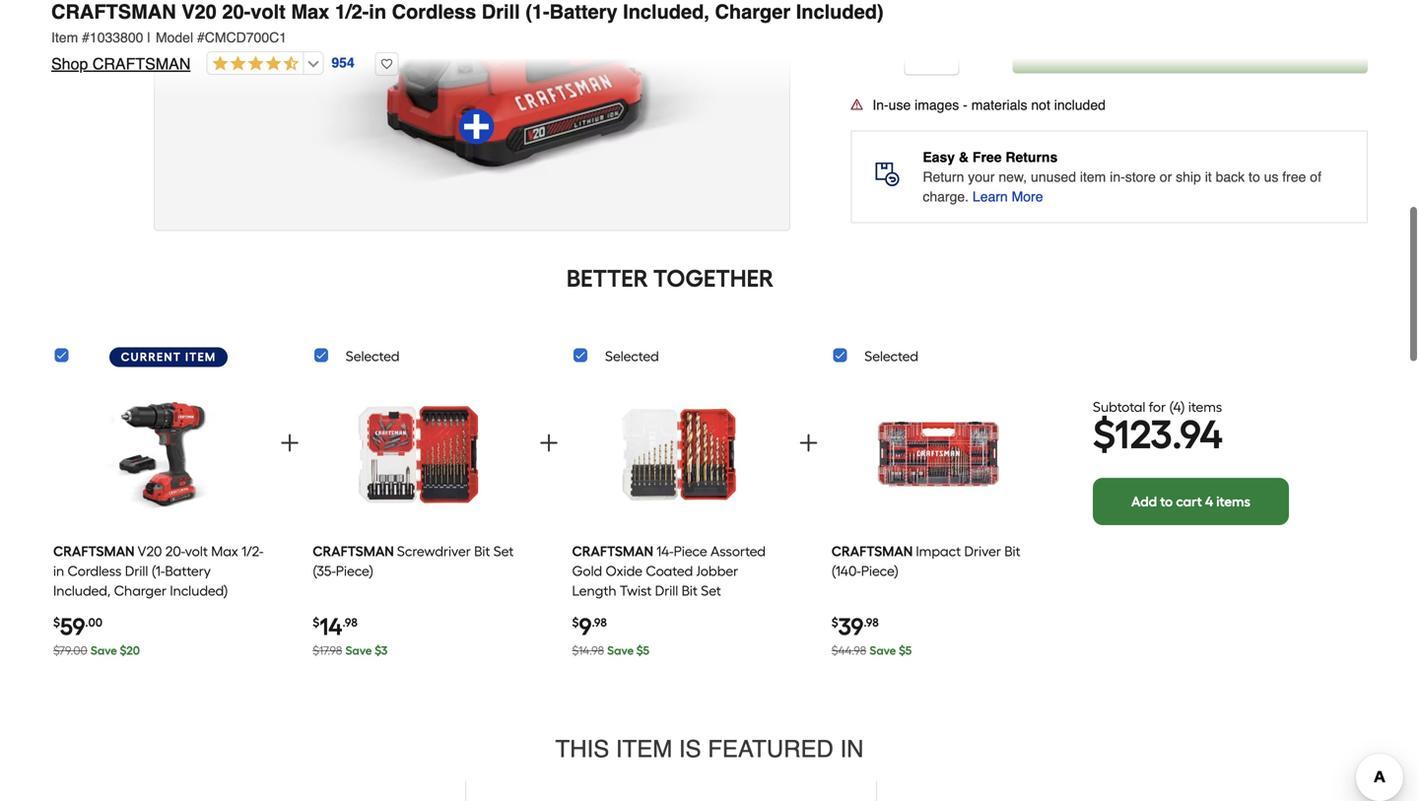 Task type: describe. For each thing, give the bounding box(es) containing it.
assorted
[[711, 543, 766, 560]]

14 list item
[[313, 376, 526, 669]]

+13
[[73, 23, 100, 41]]

add
[[1132, 493, 1157, 510]]

coated
[[646, 563, 693, 579]]

returns
[[1006, 149, 1058, 165]]

craftsman for 39
[[832, 543, 913, 560]]

drill inside v20 20-volt max 1/2- in cordless drill (1-battery included, charger included)
[[125, 563, 148, 579]]

9 list item
[[572, 376, 786, 669]]

learn more link
[[973, 187, 1043, 206]]

subtotal for ( 4 ) items $ 123 .94
[[1093, 399, 1223, 459]]

craftsman impact driver bit (140-piece) image
[[874, 383, 1002, 527]]

us
[[1264, 169, 1279, 185]]

back
[[1216, 169, 1245, 185]]

$ right $79.00
[[120, 644, 126, 658]]

39
[[839, 612, 864, 641]]

cart
[[1176, 493, 1202, 510]]

plus image for 9
[[797, 431, 820, 455]]

piece) for 39
[[861, 563, 899, 579]]

warning image
[[851, 98, 863, 110]]

in-
[[1110, 169, 1125, 185]]

selected for 14
[[346, 348, 400, 365]]

model
[[156, 30, 193, 45]]

in
[[840, 736, 864, 763]]

14
[[320, 612, 343, 641]]

craftsman v20 20-volt max 1/2-in cordless drill (1-battery included, charger included) image
[[96, 383, 224, 527]]

bit inside 14-piece assorted gold oxide coated jobber length twist drill bit set
[[682, 582, 698, 599]]

materials
[[972, 97, 1028, 113]]

drill inside "craftsman v20 20-volt max 1/2-in cordless drill (1-battery included, charger included) item # 1033800 | model # cmcd700c1"
[[482, 0, 520, 23]]

(35-
[[313, 563, 336, 579]]

$17.98 save $ 3
[[313, 644, 388, 658]]

$44.98 save $ 5
[[832, 644, 912, 658]]

included, inside "craftsman v20 20-volt max 1/2-in cordless drill (1-battery included, charger included) item # 1033800 | model # cmcd700c1"
[[623, 0, 710, 23]]

your
[[968, 169, 995, 185]]

craftsman v20 20-volt max 1/2-in cordless drill (1-battery included, charger included) item # 1033800 | model # cmcd700c1
[[51, 0, 884, 45]]

20- inside "craftsman v20 20-volt max 1/2-in cordless drill (1-battery included, charger included) item # 1033800 | model # cmcd700c1"
[[222, 0, 251, 23]]

20
[[126, 644, 140, 658]]

together
[[653, 264, 774, 293]]

heart outline image
[[375, 52, 399, 76]]

v20 20-volt max 1/2-in cordless drill (1-battery included and charger included) & screwdriver bit set drill/driver (35-piece) image
[[71, 781, 465, 801]]

included) inside v20 20-volt max 1/2- in cordless drill (1-battery included, charger included)
[[170, 582, 228, 599]]

it
[[1205, 169, 1212, 185]]

volt inside "craftsman v20 20-volt max 1/2-in cordless drill (1-battery included, charger included) item # 1033800 | model # cmcd700c1"
[[251, 0, 286, 23]]

954
[[332, 55, 355, 71]]

(1- inside v20 20-volt max 1/2- in cordless drill (1-battery included, charger included)
[[152, 563, 165, 579]]

free
[[1283, 169, 1306, 185]]

$ 14 .98
[[313, 612, 358, 641]]

easy
[[923, 149, 955, 165]]

piece) for 14
[[336, 563, 374, 579]]

impact driver bit (140-piece)
[[832, 543, 1021, 579]]

&
[[959, 149, 969, 165]]

save for 39
[[870, 644, 896, 658]]

volt inside v20 20-volt max 1/2- in cordless drill (1-battery included, charger included)
[[185, 543, 208, 560]]

cmcd700c1
[[205, 30, 287, 45]]

better
[[567, 264, 648, 293]]

save for 9
[[607, 644, 634, 658]]

learn more
[[973, 189, 1043, 204]]

save for 14
[[345, 644, 372, 658]]

selected for 39
[[865, 348, 919, 365]]

-
[[963, 97, 968, 113]]

craftsman  #cmcd700c1 image
[[155, 0, 790, 230]]

craftsman for 9
[[572, 543, 654, 560]]

craftsman down the |
[[92, 55, 191, 73]]

shop
[[51, 55, 88, 73]]

(140-
[[832, 563, 861, 579]]

5 for 9
[[643, 644, 650, 658]]

new,
[[999, 169, 1027, 185]]

.00
[[85, 615, 103, 630]]

free
[[973, 149, 1002, 165]]

gold
[[572, 563, 602, 579]]

1 vertical spatial items
[[1217, 493, 1251, 510]]

not
[[1031, 97, 1051, 113]]

$ 59 .00
[[53, 612, 103, 641]]

+13 button
[[51, 0, 122, 67]]

.98 for 9
[[592, 615, 607, 630]]

is
[[679, 736, 701, 763]]

2 # from the left
[[197, 30, 205, 45]]

charge.
[[923, 189, 969, 204]]

screwdriver
[[397, 543, 471, 560]]

twist
[[620, 582, 652, 599]]

craftsman for 14
[[313, 543, 394, 560]]

subtotal
[[1093, 399, 1146, 416]]

$79.00
[[53, 644, 87, 658]]

in-
[[873, 97, 889, 113]]

return
[[923, 169, 964, 185]]

current
[[121, 350, 181, 364]]

unused
[[1031, 169, 1076, 185]]

20- inside v20 20-volt max 1/2- in cordless drill (1-battery included, charger included)
[[165, 543, 185, 560]]

images
[[915, 97, 959, 113]]

14-
[[657, 543, 674, 560]]

shop craftsman
[[51, 55, 191, 73]]

save for 59
[[91, 644, 117, 658]]

9
[[579, 612, 592, 641]]

item inside "craftsman v20 20-volt max 1/2-in cordless drill (1-battery included, charger included) item # 1033800 | model # cmcd700c1"
[[51, 30, 78, 45]]

14-piece assorted gold oxide coated jobber length twist drill bit set
[[572, 543, 766, 599]]

4.5 stars image
[[207, 55, 299, 73]]

|
[[147, 30, 151, 45]]

v20 inside "craftsman v20 20-volt max 1/2-in cordless drill (1-battery included, charger included) item # 1033800 | model # cmcd700c1"
[[182, 0, 217, 23]]

better together
[[567, 264, 774, 293]]



Task type: locate. For each thing, give the bounding box(es) containing it.
add to cart 4 items link
[[1093, 478, 1289, 526]]

0 horizontal spatial included)
[[170, 582, 228, 599]]

craftsman inside 59 list item
[[53, 543, 135, 560]]

1 vertical spatial to
[[1160, 493, 1173, 510]]

1 vertical spatial battery
[[165, 563, 211, 579]]

set inside screwdriver bit set (35-piece)
[[494, 543, 514, 560]]

5 right '$44.98'
[[906, 644, 912, 658]]

in up the heart outline image
[[369, 0, 386, 23]]

0 horizontal spatial volt
[[185, 543, 208, 560]]

max inside "craftsman v20 20-volt max 1/2-in cordless drill (1-battery included, charger included) item # 1033800 | model # cmcd700c1"
[[291, 0, 329, 23]]

5 inside 9 list item
[[643, 644, 650, 658]]

1 vertical spatial 4
[[1205, 493, 1213, 510]]

3 plus image from the left
[[797, 431, 820, 455]]

4
[[1174, 399, 1181, 416], [1205, 493, 1213, 510]]

0 horizontal spatial plus image
[[278, 431, 302, 455]]

1 5 from the left
[[643, 644, 650, 658]]

charger inside v20 20-volt max 1/2- in cordless drill (1-battery included, charger included)
[[114, 582, 167, 599]]

.98 inside $ 14 .98
[[343, 615, 358, 630]]

length
[[572, 582, 617, 599]]

1 horizontal spatial plus image
[[537, 431, 561, 455]]

items right the 'cart'
[[1217, 493, 1251, 510]]

2 horizontal spatial bit
[[1005, 543, 1021, 560]]

1 .98 from the left
[[343, 615, 358, 630]]

0 horizontal spatial bit
[[474, 543, 490, 560]]

39 list item
[[832, 376, 1045, 669]]

$ up $14.98
[[572, 615, 579, 630]]

bit
[[474, 543, 490, 560], [1005, 543, 1021, 560], [682, 582, 698, 599]]

20- down craftsman v20 20-volt max 1/2-in cordless drill (1-battery included, charger included) image
[[165, 543, 185, 560]]

or
[[1160, 169, 1172, 185]]

2 plus image from the left
[[537, 431, 561, 455]]

0 horizontal spatial .98
[[343, 615, 358, 630]]

.98 for 14
[[343, 615, 358, 630]]

0 horizontal spatial item
[[51, 30, 78, 45]]

.98 inside $ 39 .98
[[864, 615, 879, 630]]

1/2- inside v20 20-volt max 1/2- in cordless drill (1-battery included, charger included)
[[242, 543, 264, 560]]

1 vertical spatial in
[[53, 563, 64, 579]]

charger up 20 at the bottom left of the page
[[114, 582, 167, 599]]

current item
[[121, 350, 216, 364]]

included
[[1054, 97, 1106, 113]]

cordless
[[392, 0, 476, 23], [68, 563, 122, 579]]

0 horizontal spatial included,
[[53, 582, 111, 599]]

piece) up $ 39 .98
[[861, 563, 899, 579]]

max inside v20 20-volt max 1/2- in cordless drill (1-battery included, charger included)
[[211, 543, 238, 560]]

0 vertical spatial 20-
[[222, 0, 251, 23]]

1 horizontal spatial .98
[[592, 615, 607, 630]]

1 vertical spatial charger
[[114, 582, 167, 599]]

craftsman up (35-
[[313, 543, 394, 560]]

craftsman up .00
[[53, 543, 135, 560]]

$ right the $17.98 on the bottom left of page
[[375, 644, 381, 658]]

0 vertical spatial set
[[494, 543, 514, 560]]

bit down coated
[[682, 582, 698, 599]]

item
[[185, 350, 216, 364]]

2 vertical spatial drill
[[655, 582, 678, 599]]

4 inside add to cart 4 items link
[[1205, 493, 1213, 510]]

$ right $14.98
[[637, 644, 643, 658]]

1 piece) from the left
[[336, 563, 374, 579]]

1 horizontal spatial volt
[[251, 0, 286, 23]]

0 vertical spatial battery
[[550, 0, 618, 23]]

(
[[1169, 399, 1174, 416]]

2 selected from the left
[[605, 348, 659, 365]]

bit right screwdriver
[[474, 543, 490, 560]]

1 horizontal spatial charger
[[715, 0, 791, 23]]

.98 for 39
[[864, 615, 879, 630]]

$14.98 save $ 5
[[572, 644, 650, 658]]

driver
[[964, 543, 1001, 560]]

1 horizontal spatial (1-
[[526, 0, 550, 23]]

craftsman inside "craftsman v20 20-volt max 1/2-in cordless drill (1-battery included, charger included) item # 1033800 | model # cmcd700c1"
[[51, 0, 176, 23]]

1 horizontal spatial 5
[[906, 644, 912, 658]]

v20 up 'model'
[[182, 0, 217, 23]]

5 right $14.98
[[643, 644, 650, 658]]

4 inside subtotal for ( 4 ) items $ 123 .94
[[1174, 399, 1181, 416]]

0 vertical spatial items
[[1189, 399, 1222, 416]]

1 save from the left
[[91, 644, 117, 658]]

craftsman inside 14 list item
[[313, 543, 394, 560]]

1 vertical spatial included,
[[53, 582, 111, 599]]

plus image
[[278, 431, 302, 455], [537, 431, 561, 455], [797, 431, 820, 455]]

$
[[1093, 411, 1115, 459], [53, 615, 60, 630], [313, 615, 320, 630], [572, 615, 579, 630], [832, 615, 839, 630], [120, 644, 126, 658], [375, 644, 381, 658], [637, 644, 643, 658], [899, 644, 906, 658]]

to right add
[[1160, 493, 1173, 510]]

included) inside "craftsman v20 20-volt max 1/2-in cordless drill (1-battery included, charger included) item # 1033800 | model # cmcd700c1"
[[796, 0, 884, 23]]

craftsman up (140-
[[832, 543, 913, 560]]

screwdriver bit set (35-piece)
[[313, 543, 514, 579]]

2 horizontal spatial plus image
[[797, 431, 820, 455]]

craftsman inside 39 list item
[[832, 543, 913, 560]]

0 horizontal spatial v20
[[138, 543, 162, 560]]

1 vertical spatial item
[[616, 736, 672, 763]]

5 for 39
[[906, 644, 912, 658]]

plus image for 14
[[537, 431, 561, 455]]

$ 9 .98
[[572, 612, 607, 641]]

1 vertical spatial 1/2-
[[242, 543, 264, 560]]

$ left for
[[1093, 411, 1115, 459]]

0 horizontal spatial to
[[1160, 493, 1173, 510]]

in-use images - materials not included
[[873, 97, 1106, 113]]

5
[[643, 644, 650, 658], [906, 644, 912, 658]]

craftsman up oxide
[[572, 543, 654, 560]]

better together heading
[[51, 263, 1289, 294]]

bit inside impact driver bit (140-piece)
[[1005, 543, 1021, 560]]

craftsman
[[51, 0, 176, 23], [92, 55, 191, 73], [53, 543, 135, 560], [313, 543, 394, 560], [572, 543, 654, 560], [832, 543, 913, 560]]

drill inside 14-piece assorted gold oxide coated jobber length twist drill bit set
[[655, 582, 678, 599]]

piece) inside impact driver bit (140-piece)
[[861, 563, 899, 579]]

to left us
[[1249, 169, 1260, 185]]

$ right '$44.98'
[[899, 644, 906, 658]]

$17.98
[[313, 644, 342, 658]]

this item is featured in
[[555, 736, 864, 763]]

1/2- inside "craftsman v20 20-volt max 1/2-in cordless drill (1-battery included, charger included) item # 1033800 | model # cmcd700c1"
[[335, 0, 369, 23]]

set inside 14-piece assorted gold oxide coated jobber length twist drill bit set
[[701, 582, 721, 599]]

piece)
[[336, 563, 374, 579], [861, 563, 899, 579]]

.98 up $44.98 save $ 5
[[864, 615, 879, 630]]

4 for add to cart 4 items
[[1205, 493, 1213, 510]]

0 horizontal spatial (1-
[[152, 563, 165, 579]]

craftsman inside 9 list item
[[572, 543, 654, 560]]

0 horizontal spatial #
[[82, 30, 90, 45]]

1 vertical spatial volt
[[185, 543, 208, 560]]

2 .98 from the left
[[592, 615, 607, 630]]

save left 20 at the bottom left of the page
[[91, 644, 117, 658]]

1 horizontal spatial selected
[[605, 348, 659, 365]]

learn
[[973, 189, 1008, 204]]

selected
[[346, 348, 400, 365], [605, 348, 659, 365], [865, 348, 919, 365]]

in up the 59
[[53, 563, 64, 579]]

0 vertical spatial to
[[1249, 169, 1260, 185]]

123
[[1115, 411, 1172, 459]]

1 horizontal spatial 4
[[1205, 493, 1213, 510]]

2 horizontal spatial selected
[[865, 348, 919, 365]]

impact
[[916, 543, 961, 560]]

(1-
[[526, 0, 550, 23], [152, 563, 165, 579]]

cordless up .00
[[68, 563, 122, 579]]

save right '$44.98'
[[870, 644, 896, 658]]

selected for 9
[[605, 348, 659, 365]]

v20 down craftsman v20 20-volt max 1/2-in cordless drill (1-battery included, charger included) image
[[138, 543, 162, 560]]

save left 3
[[345, 644, 372, 658]]

0 horizontal spatial in
[[53, 563, 64, 579]]

$ up '$44.98'
[[832, 615, 839, 630]]

59 list item
[[53, 376, 267, 669]]

save inside 59 list item
[[91, 644, 117, 658]]

1 horizontal spatial included,
[[623, 0, 710, 23]]

1 plus image from the left
[[278, 431, 302, 455]]

bit inside screwdriver bit set (35-piece)
[[474, 543, 490, 560]]

0 horizontal spatial 4
[[1174, 399, 1181, 416]]

1 vertical spatial v20
[[138, 543, 162, 560]]

cordless inside "craftsman v20 20-volt max 1/2-in cordless drill (1-battery included, charger included) item # 1033800 | model # cmcd700c1"
[[392, 0, 476, 23]]

power tool essentials image
[[482, 781, 876, 801]]

save right $14.98
[[607, 644, 634, 658]]

1033800
[[90, 30, 143, 45]]

4 right for
[[1174, 399, 1181, 416]]

1 horizontal spatial piece)
[[861, 563, 899, 579]]

5 inside 39 list item
[[906, 644, 912, 658]]

1 vertical spatial set
[[701, 582, 721, 599]]

v20 20-volt max 1/2- in cordless drill (1-battery included, charger included)
[[53, 543, 264, 599]]

this
[[555, 736, 609, 763]]

set down jobber
[[701, 582, 721, 599]]

craftsman 14-piece assorted gold oxide coated jobber length twist drill bit set image
[[615, 383, 743, 527]]

included, up .00
[[53, 582, 111, 599]]

add to cart 4 items
[[1132, 493, 1251, 510]]

item up shop
[[51, 30, 78, 45]]

0 horizontal spatial set
[[494, 543, 514, 560]]

for
[[1149, 399, 1166, 416]]

1 selected from the left
[[346, 348, 400, 365]]

.98
[[343, 615, 358, 630], [592, 615, 607, 630], [864, 615, 879, 630]]

1 horizontal spatial drill
[[482, 0, 520, 23]]

charger up item number 1 0 3 3 8 0 0 and model number c m c d 7 0 0 c 1 element
[[715, 0, 791, 23]]

1 vertical spatial 20-
[[165, 543, 185, 560]]

easy & free returns return your new, unused item in-store or ship it back to us free of charge.
[[923, 149, 1322, 204]]

0 vertical spatial drill
[[482, 0, 520, 23]]

$ inside $ 9 .98
[[572, 615, 579, 630]]

1 horizontal spatial 20-
[[222, 0, 251, 23]]

$ up $79.00
[[53, 615, 60, 630]]

3 selected from the left
[[865, 348, 919, 365]]

0 vertical spatial 1/2-
[[335, 0, 369, 23]]

piece) inside screwdriver bit set (35-piece)
[[336, 563, 374, 579]]

included, inside v20 20-volt max 1/2- in cordless drill (1-battery included, charger included)
[[53, 582, 111, 599]]

1 horizontal spatial v20
[[182, 0, 217, 23]]

1 horizontal spatial cordless
[[392, 0, 476, 23]]

$ up the $17.98 on the bottom left of page
[[313, 615, 320, 630]]

59
[[60, 612, 85, 641]]

0 horizontal spatial max
[[211, 543, 238, 560]]

in inside v20 20-volt max 1/2- in cordless drill (1-battery included, charger included)
[[53, 563, 64, 579]]

battery inside v20 20-volt max 1/2- in cordless drill (1-battery included, charger included)
[[165, 563, 211, 579]]

)
[[1181, 399, 1185, 416]]

$ inside $ 14 .98
[[313, 615, 320, 630]]

3
[[381, 644, 388, 658]]

0 vertical spatial charger
[[715, 0, 791, 23]]

included, up item number 1 0 3 3 8 0 0 and model number c m c d 7 0 0 c 1 element
[[623, 0, 710, 23]]

1 vertical spatial drill
[[125, 563, 148, 579]]

$ 39 .98
[[832, 612, 879, 641]]

save inside 14 list item
[[345, 644, 372, 658]]

.98 inside $ 9 .98
[[592, 615, 607, 630]]

20- up cmcd700c1 on the top left
[[222, 0, 251, 23]]

item
[[51, 30, 78, 45], [616, 736, 672, 763]]

3 .98 from the left
[[864, 615, 879, 630]]

item
[[1080, 169, 1106, 185]]

set
[[494, 543, 514, 560], [701, 582, 721, 599]]

2 5 from the left
[[906, 644, 912, 658]]

item number 1 0 3 3 8 0 0 and model number c m c d 7 0 0 c 1 element
[[51, 28, 1368, 47]]

$44.98
[[832, 644, 867, 658]]

set right screwdriver
[[494, 543, 514, 560]]

1 horizontal spatial max
[[291, 0, 329, 23]]

cordless up the heart outline image
[[392, 0, 476, 23]]

1 vertical spatial max
[[211, 543, 238, 560]]

0 horizontal spatial 1/2-
[[242, 543, 264, 560]]

in inside "craftsman v20 20-volt max 1/2-in cordless drill (1-battery included, charger included) item # 1033800 | model # cmcd700c1"
[[369, 0, 386, 23]]

0 vertical spatial in
[[369, 0, 386, 23]]

2 horizontal spatial drill
[[655, 582, 678, 599]]

battery inside "craftsman v20 20-volt max 1/2-in cordless drill (1-battery included, charger included) item # 1033800 | model # cmcd700c1"
[[550, 0, 618, 23]]

0 horizontal spatial charger
[[114, 582, 167, 599]]

# up shop
[[82, 30, 90, 45]]

1 # from the left
[[82, 30, 90, 45]]

4 for subtotal for ( 4 ) items $ 123 .94
[[1174, 399, 1181, 416]]

0 vertical spatial included)
[[796, 0, 884, 23]]

20-
[[222, 0, 251, 23], [165, 543, 185, 560]]

0 vertical spatial volt
[[251, 0, 286, 23]]

bit right driver
[[1005, 543, 1021, 560]]

0 vertical spatial v20
[[182, 0, 217, 23]]

0 vertical spatial included,
[[623, 0, 710, 23]]

1 horizontal spatial in
[[369, 0, 386, 23]]

4 save from the left
[[870, 644, 896, 658]]

to inside easy & free returns return your new, unused item in-store or ship it back to us free of charge.
[[1249, 169, 1260, 185]]

use
[[889, 97, 911, 113]]

0 horizontal spatial 5
[[643, 644, 650, 658]]

1 vertical spatial cordless
[[68, 563, 122, 579]]

items inside subtotal for ( 4 ) items $ 123 .94
[[1189, 399, 1222, 416]]

1 horizontal spatial item
[[616, 736, 672, 763]]

.98 up $17.98 save $ 3
[[343, 615, 358, 630]]

2 piece) from the left
[[861, 563, 899, 579]]

battery
[[550, 0, 618, 23], [165, 563, 211, 579]]

featured
[[708, 736, 834, 763]]

charger
[[715, 0, 791, 23], [114, 582, 167, 599]]

0 horizontal spatial drill
[[125, 563, 148, 579]]

volt
[[251, 0, 286, 23], [185, 543, 208, 560]]

0 horizontal spatial cordless
[[68, 563, 122, 579]]

item left is
[[616, 736, 672, 763]]

1 horizontal spatial included)
[[796, 0, 884, 23]]

Stepper number input field with increment and decrement buttons number field
[[904, 20, 959, 75]]

oxide
[[606, 563, 643, 579]]

4 right the 'cart'
[[1205, 493, 1213, 510]]

(1- inside "craftsman v20 20-volt max 1/2-in cordless drill (1-battery included, charger included) item # 1033800 | model # cmcd700c1"
[[526, 0, 550, 23]]

0 vertical spatial 4
[[1174, 399, 1181, 416]]

craftsman screwdriver bit set (35-piece) image
[[355, 383, 483, 527]]

plus image for 59
[[278, 431, 302, 455]]

charger inside "craftsman v20 20-volt max 1/2-in cordless drill (1-battery included, charger included) item # 1033800 | model # cmcd700c1"
[[715, 0, 791, 23]]

0 horizontal spatial selected
[[346, 348, 400, 365]]

piece
[[674, 543, 707, 560]]

3 save from the left
[[607, 644, 634, 658]]

save inside 9 list item
[[607, 644, 634, 658]]

0 vertical spatial max
[[291, 0, 329, 23]]

0 horizontal spatial piece)
[[336, 563, 374, 579]]

0 vertical spatial cordless
[[392, 0, 476, 23]]

$79.00 save $ 20
[[53, 644, 140, 658]]

max
[[291, 0, 329, 23], [211, 543, 238, 560]]

1 horizontal spatial to
[[1249, 169, 1260, 185]]

more
[[1012, 189, 1043, 204]]

.94
[[1172, 411, 1223, 459]]

2 save from the left
[[345, 644, 372, 658]]

1 horizontal spatial 1/2-
[[335, 0, 369, 23]]

1 horizontal spatial bit
[[682, 582, 698, 599]]

$ inside $ 39 .98
[[832, 615, 839, 630]]

1 vertical spatial included)
[[170, 582, 228, 599]]

ship
[[1176, 169, 1201, 185]]

cordless inside v20 20-volt max 1/2- in cordless drill (1-battery included, charger included)
[[68, 563, 122, 579]]

craftsman for 59
[[53, 543, 135, 560]]

0 horizontal spatial battery
[[165, 563, 211, 579]]

2 horizontal spatial .98
[[864, 615, 879, 630]]

craftsman up 1033800
[[51, 0, 176, 23]]

1 horizontal spatial set
[[701, 582, 721, 599]]

piece) up $ 14 .98
[[336, 563, 374, 579]]

#
[[82, 30, 90, 45], [197, 30, 205, 45]]

0 vertical spatial item
[[51, 30, 78, 45]]

save inside 39 list item
[[870, 644, 896, 658]]

# right 'model'
[[197, 30, 205, 45]]

store
[[1125, 169, 1156, 185]]

.98 up $14.98
[[592, 615, 607, 630]]

jobber
[[696, 563, 738, 579]]

1 horizontal spatial #
[[197, 30, 205, 45]]

1 horizontal spatial battery
[[550, 0, 618, 23]]

$ inside subtotal for ( 4 ) items $ 123 .94
[[1093, 411, 1115, 459]]

of
[[1310, 169, 1322, 185]]

items right )
[[1189, 399, 1222, 416]]

$ inside $ 59 .00
[[53, 615, 60, 630]]

1 vertical spatial (1-
[[152, 563, 165, 579]]

drill
[[482, 0, 520, 23], [125, 563, 148, 579], [655, 582, 678, 599]]

$14.98
[[572, 644, 604, 658]]

0 vertical spatial (1-
[[526, 0, 550, 23]]

v20 inside v20 20-volt max 1/2- in cordless drill (1-battery included, charger included)
[[138, 543, 162, 560]]

0 horizontal spatial 20-
[[165, 543, 185, 560]]



Task type: vqa. For each thing, say whether or not it's contained in the screenshot.
item
yes



